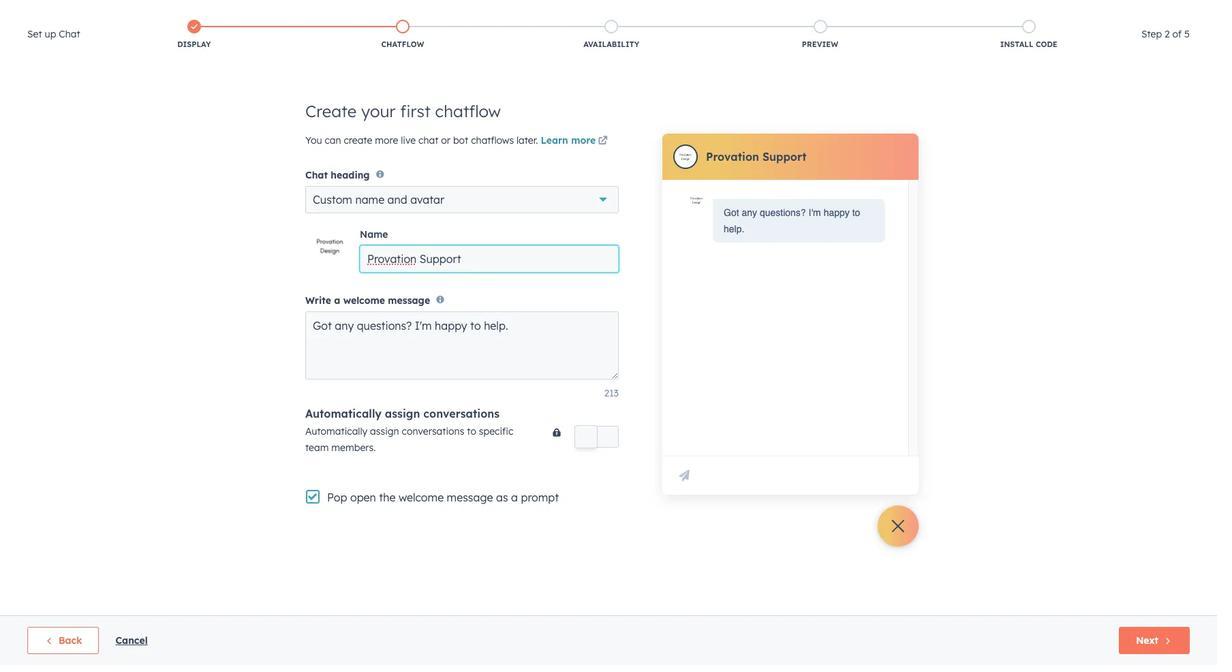 Task type: describe. For each thing, give the bounding box(es) containing it.
name
[[355, 193, 385, 207]]

step 2 of 5
[[1142, 28, 1190, 40]]

learn more
[[541, 134, 596, 147]]

i'm
[[809, 207, 821, 218]]

write a welcome message
[[305, 294, 430, 307]]

pop open the welcome message as a prompt
[[327, 491, 559, 504]]

name
[[360, 229, 388, 241]]

back button
[[27, 627, 99, 654]]

0 vertical spatial conversations
[[423, 407, 500, 420]]

create your first chatflow
[[305, 101, 501, 121]]

2 menu item from the left
[[925, 0, 951, 22]]

0 vertical spatial assign
[[385, 407, 420, 420]]

agent says: got any questions? i'm happy to help. element
[[724, 204, 875, 237]]

0 vertical spatial a
[[334, 294, 340, 307]]

1 vertical spatial assign
[[370, 425, 399, 437]]

chatflows
[[471, 134, 514, 147]]

can
[[325, 134, 341, 147]]

display
[[177, 40, 211, 49]]

the
[[379, 491, 396, 504]]

cancel
[[115, 635, 148, 647]]

specific
[[479, 425, 514, 437]]

4 menu item from the left
[[982, 0, 1008, 22]]

help.
[[724, 224, 745, 234]]

first
[[400, 101, 431, 121]]

heading
[[331, 169, 370, 182]]

to inside got any questions? i'm happy to help.
[[852, 207, 860, 218]]

1 more from the left
[[375, 134, 398, 147]]

and
[[388, 193, 407, 207]]

create
[[305, 101, 357, 121]]

install code list item
[[925, 17, 1133, 52]]

0 horizontal spatial welcome
[[343, 294, 385, 307]]

later.
[[517, 134, 538, 147]]

1 menu item from the left
[[870, 0, 925, 22]]

or
[[441, 134, 451, 147]]

5
[[1185, 28, 1190, 40]]

search image
[[1189, 35, 1198, 45]]

back
[[59, 635, 82, 647]]

install
[[1000, 40, 1034, 49]]

learn
[[541, 134, 568, 147]]

set up chat
[[27, 28, 80, 40]]

any
[[742, 207, 757, 218]]

avatar
[[410, 193, 444, 207]]

photo
[[316, 249, 344, 261]]

availability
[[584, 40, 640, 49]]

cancel button
[[115, 633, 148, 649]]

6 menu item from the left
[[1028, 0, 1054, 22]]

support
[[763, 150, 807, 164]]

Write a welcome message text field
[[305, 311, 619, 379]]

you
[[305, 134, 322, 147]]

provation
[[706, 150, 759, 164]]

your
[[361, 101, 396, 121]]

custom name and avatar
[[313, 193, 444, 207]]

1 automatically from the top
[[305, 407, 382, 420]]

link opens in a new window image inside learn more 'link'
[[598, 136, 608, 147]]

Name text field
[[360, 246, 619, 273]]

availability list item
[[507, 17, 716, 52]]

preview
[[802, 40, 839, 49]]

custom
[[313, 193, 352, 207]]

set up chat heading
[[27, 26, 80, 42]]

learn more link
[[541, 134, 610, 150]]

prompt
[[521, 491, 559, 504]]

chat
[[419, 134, 439, 147]]

of
[[1173, 28, 1182, 40]]

install code
[[1000, 40, 1058, 49]]

Search HubSpot search field
[[1026, 29, 1193, 52]]

chat inside heading
[[59, 28, 80, 40]]



Task type: locate. For each thing, give the bounding box(es) containing it.
1 horizontal spatial welcome
[[399, 491, 444, 504]]

change
[[312, 236, 348, 249]]

happy
[[824, 207, 850, 218]]

0 vertical spatial automatically
[[305, 407, 382, 420]]

list containing display
[[90, 17, 1133, 52]]

a right write
[[334, 294, 340, 307]]

a right the as
[[511, 491, 518, 504]]

got any questions? i'm happy to help.
[[724, 207, 860, 234]]

to inside automatically assign conversations automatically assign conversations to specific team members.
[[467, 425, 476, 437]]

members.
[[331, 441, 376, 454]]

5 menu item from the left
[[1008, 0, 1028, 22]]

display completed list item
[[90, 17, 298, 52]]

team
[[305, 441, 329, 454]]

message
[[388, 294, 430, 307], [447, 491, 493, 504]]

next
[[1136, 635, 1159, 647]]

step
[[1142, 28, 1162, 40]]

chat
[[59, 28, 80, 40], [305, 169, 328, 182]]

1 vertical spatial message
[[447, 491, 493, 504]]

open
[[350, 491, 376, 504]]

live
[[401, 134, 416, 147]]

up
[[45, 28, 56, 40]]

code
[[1036, 40, 1058, 49]]

1 vertical spatial to
[[467, 425, 476, 437]]

welcome right the the
[[399, 491, 444, 504]]

0 vertical spatial to
[[852, 207, 860, 218]]

pop
[[327, 491, 347, 504]]

list
[[90, 17, 1133, 52]]

chat up custom at the top left
[[305, 169, 328, 182]]

0 vertical spatial message
[[388, 294, 430, 307]]

welcome
[[343, 294, 385, 307], [399, 491, 444, 504]]

0 horizontal spatial more
[[375, 134, 398, 147]]

set
[[27, 28, 42, 40]]

change photo
[[312, 236, 348, 261]]

more inside 'link'
[[571, 134, 596, 147]]

change photo button
[[305, 222, 354, 276]]

1 link opens in a new window image from the top
[[598, 134, 608, 150]]

more
[[375, 134, 398, 147], [571, 134, 596, 147]]

1 horizontal spatial to
[[852, 207, 860, 218]]

you can create more live chat or bot chatflows later.
[[305, 134, 541, 147]]

conversations left 'specific' at the bottom of the page
[[402, 425, 464, 437]]

conversations up 'specific' at the bottom of the page
[[423, 407, 500, 420]]

automatically assign conversations automatically assign conversations to specific team members.
[[305, 407, 514, 454]]

2 link opens in a new window image from the top
[[598, 136, 608, 147]]

chatflow
[[435, 101, 501, 121]]

0 horizontal spatial a
[[334, 294, 340, 307]]

1 horizontal spatial chat
[[305, 169, 328, 182]]

write
[[305, 294, 331, 307]]

2 automatically from the top
[[305, 425, 367, 437]]

2 more from the left
[[571, 134, 596, 147]]

3 menu item from the left
[[951, 0, 982, 22]]

0 vertical spatial welcome
[[343, 294, 385, 307]]

welcome right write
[[343, 294, 385, 307]]

got
[[724, 207, 739, 218]]

custom name and avatar button
[[305, 186, 619, 214]]

to right happy
[[852, 207, 860, 218]]

menu item
[[870, 0, 925, 22], [925, 0, 951, 22], [951, 0, 982, 22], [982, 0, 1008, 22], [1008, 0, 1028, 22], [1028, 0, 1054, 22]]

to left 'specific' at the bottom of the page
[[467, 425, 476, 437]]

1 vertical spatial automatically
[[305, 425, 367, 437]]

link opens in a new window image
[[598, 134, 608, 150], [598, 136, 608, 147]]

chatflow
[[381, 40, 424, 49]]

chat right up
[[59, 28, 80, 40]]

questions?
[[760, 207, 806, 218]]

213
[[604, 387, 619, 399]]

1 vertical spatial a
[[511, 491, 518, 504]]

preview list item
[[716, 17, 925, 52]]

menu
[[870, 0, 1201, 22]]

next button
[[1119, 627, 1190, 654]]

as
[[496, 491, 508, 504]]

chatflow list item
[[298, 17, 507, 52]]

create
[[344, 134, 372, 147]]

0 vertical spatial chat
[[59, 28, 80, 40]]

1 horizontal spatial more
[[571, 134, 596, 147]]

1 vertical spatial conversations
[[402, 425, 464, 437]]

to
[[852, 207, 860, 218], [467, 425, 476, 437]]

1 horizontal spatial a
[[511, 491, 518, 504]]

more left live
[[375, 134, 398, 147]]

provation support
[[706, 150, 807, 164]]

bot
[[453, 134, 468, 147]]

a
[[334, 294, 340, 307], [511, 491, 518, 504]]

1 horizontal spatial message
[[447, 491, 493, 504]]

chat heading
[[305, 169, 370, 182]]

more right learn
[[571, 134, 596, 147]]

1 vertical spatial welcome
[[399, 491, 444, 504]]

conversations
[[423, 407, 500, 420], [402, 425, 464, 437]]

2
[[1165, 28, 1170, 40]]

search button
[[1182, 29, 1205, 52]]

0 horizontal spatial message
[[388, 294, 430, 307]]

assign
[[385, 407, 420, 420], [370, 425, 399, 437]]

1 vertical spatial chat
[[305, 169, 328, 182]]

0 horizontal spatial to
[[467, 425, 476, 437]]

automatically
[[305, 407, 382, 420], [305, 425, 367, 437]]

0 horizontal spatial chat
[[59, 28, 80, 40]]



Task type: vqa. For each thing, say whether or not it's contained in the screenshot.
1st menu item from right
yes



